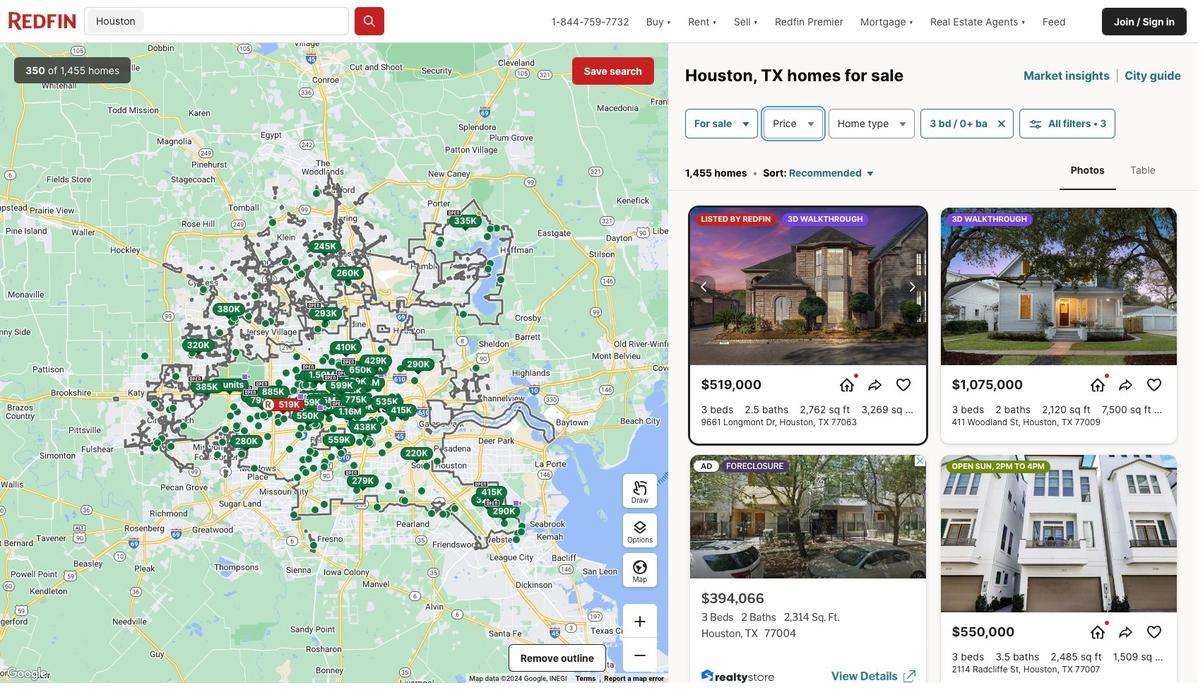Task type: describe. For each thing, give the bounding box(es) containing it.
google image
[[4, 665, 50, 683]]

schedule a tour image
[[1089, 624, 1106, 641]]

advertisement image
[[682, 449, 933, 683]]

previous image
[[695, 278, 712, 295]]

toggle search results photos view tab
[[1059, 152, 1116, 187]]

toggle search results table view tab
[[1119, 152, 1167, 187]]

share home image
[[1117, 624, 1134, 641]]

next image
[[903, 278, 920, 295]]

Add home to favorites checkbox
[[1143, 374, 1165, 396]]



Task type: locate. For each thing, give the bounding box(es) containing it.
1 vertical spatial add home to favorites checkbox
[[1143, 621, 1165, 644]]

tab list
[[1045, 150, 1181, 190]]

1 horizontal spatial schedule a tour image
[[1089, 376, 1106, 393]]

2 share home image from the left
[[1117, 376, 1134, 393]]

ad element
[[690, 455, 926, 683]]

1 share home image from the left
[[866, 376, 883, 393]]

1 horizontal spatial add home to favorites checkbox
[[1143, 621, 1165, 644]]

Add home to favorites checkbox
[[892, 374, 914, 396], [1143, 621, 1165, 644]]

submit search image
[[362, 14, 377, 28]]

2 schedule a tour image from the left
[[1089, 376, 1106, 393]]

add home to favorites image for add home to favorites option
[[1145, 376, 1162, 393]]

add home to favorites image for add home to favorites checkbox associated with share home image
[[1145, 624, 1162, 641]]

share home image
[[866, 376, 883, 393], [1117, 376, 1134, 393]]

0 horizontal spatial schedule a tour image
[[838, 376, 855, 393]]

schedule a tour image for 1st share home icon from the right
[[1089, 376, 1106, 393]]

1 horizontal spatial share home image
[[1117, 376, 1134, 393]]

map region
[[0, 43, 668, 683]]

0 horizontal spatial add home to favorites checkbox
[[892, 374, 914, 396]]

add home to favorites image
[[895, 376, 912, 393], [1145, 376, 1162, 393], [1145, 624, 1162, 641]]

add home to favorites checkbox for 2nd share home icon from the right
[[892, 374, 914, 396]]

0 horizontal spatial share home image
[[866, 376, 883, 393]]

schedule a tour image
[[838, 376, 855, 393], [1089, 376, 1106, 393]]

0 vertical spatial add home to favorites checkbox
[[892, 374, 914, 396]]

add home to favorites image inside option
[[1145, 376, 1162, 393]]

None search field
[[147, 8, 348, 36]]

add home to favorites image for add home to favorites checkbox corresponding to 2nd share home icon from the right
[[895, 376, 912, 393]]

1 schedule a tour image from the left
[[838, 376, 855, 393]]

schedule a tour image for 2nd share home icon from the right
[[838, 376, 855, 393]]

add home to favorites checkbox for share home image
[[1143, 621, 1165, 644]]



Task type: vqa. For each thing, say whether or not it's contained in the screenshot.
previous icon on the top right of the page
yes



